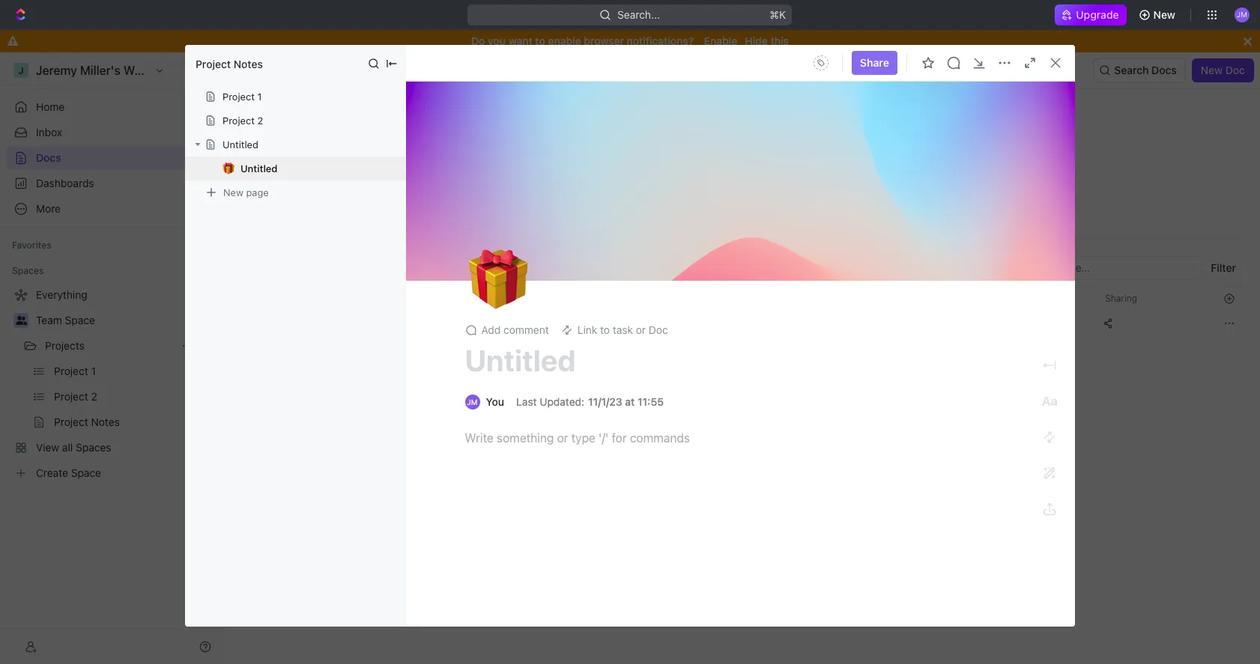 Task type: locate. For each thing, give the bounding box(es) containing it.
0 horizontal spatial •
[[323, 153, 328, 165]]

team space link
[[36, 309, 214, 333]]

jm
[[1238, 10, 1248, 19], [467, 398, 478, 407]]

new
[[1154, 8, 1176, 21], [1201, 64, 1224, 76], [223, 186, 244, 198]]

0 vertical spatial jm
[[1238, 10, 1248, 19]]

new for new page
[[223, 186, 244, 198]]

2 horizontal spatial new
[[1201, 64, 1224, 76]]

untitled link for recent
[[255, 171, 555, 195]]

change
[[933, 256, 971, 269]]

0 horizontal spatial projects
[[45, 340, 85, 352]]

change cover button
[[924, 251, 1010, 275]]

1 horizontal spatial jm
[[1238, 10, 1248, 19]]

projects table
[[242, 286, 1243, 339]]

recent
[[261, 125, 301, 139]]

new page
[[223, 186, 269, 198]]

0 horizontal spatial to
[[536, 34, 546, 47]]

reposition button
[[853, 251, 924, 275]]

doc inside button
[[1226, 64, 1246, 76]]

0 vertical spatial projects
[[557, 317, 597, 330]]

untitled • for recent
[[282, 152, 328, 165]]

created
[[936, 125, 981, 139]]

project notes
[[196, 57, 263, 70]]

enable
[[704, 34, 738, 47]]

enable
[[548, 34, 582, 47]]

sidebar navigation
[[0, 52, 224, 665]]

cell
[[242, 310, 259, 337], [683, 310, 857, 337], [857, 310, 977, 337], [977, 310, 1097, 337]]

tree containing team space
[[6, 283, 217, 486]]

tab list containing private
[[260, 256, 619, 286]]

🎁
[[261, 153, 273, 164], [936, 153, 948, 164], [223, 162, 235, 174], [468, 244, 528, 315]]

dropdown menu image
[[810, 51, 834, 75]]

1 untitled • from the left
[[282, 152, 328, 165]]

team space
[[36, 314, 95, 327]]

dashboards
[[36, 177, 94, 190]]

1 vertical spatial project
[[223, 91, 255, 103]]

1 horizontal spatial projects
[[557, 317, 597, 330]]

add
[[482, 324, 501, 337]]

projects
[[557, 317, 597, 330], [45, 340, 85, 352]]

want
[[509, 34, 533, 47]]

updated:
[[540, 396, 585, 409]]

search
[[1115, 64, 1150, 76]]

2 untitled • from the left
[[957, 152, 1003, 165]]

0 vertical spatial project
[[196, 57, 231, 70]]

• for created by me
[[998, 153, 1003, 165]]

search docs
[[1115, 64, 1177, 76]]

projects down team space
[[45, 340, 85, 352]]

1 untitled link from the left
[[255, 171, 555, 195]]

0 horizontal spatial new
[[223, 186, 244, 198]]

new doc
[[1201, 64, 1246, 76]]

2 untitled link from the left
[[930, 171, 1230, 195]]

tree inside 'sidebar' navigation
[[6, 283, 217, 486]]

1 cell from the left
[[242, 310, 259, 337]]

1 horizontal spatial doc
[[1226, 64, 1246, 76]]

1 vertical spatial favorites
[[12, 240, 52, 251]]

2 vertical spatial new
[[223, 186, 244, 198]]

jm button
[[1231, 3, 1255, 27]]

new for new doc
[[1201, 64, 1224, 76]]

project left 2
[[223, 115, 255, 127]]

1 vertical spatial jm
[[467, 398, 478, 407]]

1 horizontal spatial •
[[998, 153, 1003, 165]]

change cover
[[933, 256, 1001, 269]]

1 vertical spatial new
[[1201, 64, 1224, 76]]

do you want to enable browser notifications? enable hide this
[[472, 34, 789, 47]]

0 horizontal spatial jm
[[467, 398, 478, 407]]

tree
[[6, 283, 217, 486]]

0 horizontal spatial doc
[[649, 324, 668, 337]]

3 column header from the left
[[857, 286, 977, 311]]

docs down inbox
[[36, 151, 61, 164]]

doc inside dropdown button
[[649, 324, 668, 337]]

projects inside row
[[557, 317, 597, 330]]

column header
[[242, 286, 259, 311], [683, 286, 857, 311], [857, 286, 977, 311], [977, 286, 1097, 311]]

1 horizontal spatial untitled link
[[930, 171, 1230, 195]]

jm left you
[[467, 398, 478, 407]]

browser
[[584, 34, 624, 47]]

space
[[65, 314, 95, 327]]

sharing
[[1106, 293, 1138, 304]]

favorites
[[598, 125, 650, 139], [12, 240, 52, 251]]

doc down jm dropdown button
[[1226, 64, 1246, 76]]

3 cell from the left
[[857, 310, 977, 337]]

dashboards link
[[6, 172, 217, 196]]

project
[[196, 57, 231, 70], [223, 91, 255, 103], [223, 115, 255, 127]]

1 horizontal spatial new
[[1154, 8, 1176, 21]]

spaces
[[12, 265, 44, 277]]

doc
[[1226, 64, 1246, 76], [649, 324, 668, 337]]

0 horizontal spatial 1
[[201, 127, 205, 138]]

0 horizontal spatial untitled •
[[282, 152, 328, 165]]

0 vertical spatial new
[[1154, 8, 1176, 21]]

projects left task
[[557, 317, 597, 330]]

1 vertical spatial to
[[601, 324, 610, 337]]

favorites button
[[6, 237, 58, 255]]

your
[[668, 212, 688, 223]]

user group image
[[15, 316, 27, 325]]

docs
[[251, 64, 276, 76], [1152, 64, 1177, 76], [36, 151, 61, 164], [730, 212, 752, 223]]

🎁 inside 🎁 untitled
[[223, 162, 235, 174]]

1 up 2
[[258, 91, 262, 103]]

• for recent
[[323, 153, 328, 165]]

•
[[323, 153, 328, 165], [998, 153, 1003, 165]]

you
[[488, 34, 506, 47]]

1 left project 2 at the top of page
[[201, 127, 205, 138]]

tab list
[[260, 256, 619, 286]]

🎁 up new page
[[223, 162, 235, 174]]

1 inside 'sidebar' navigation
[[201, 127, 205, 138]]

by
[[984, 125, 998, 139]]

2 • from the left
[[998, 153, 1003, 165]]

last
[[517, 396, 537, 409]]

share
[[861, 56, 890, 69]]

hide
[[745, 34, 768, 47]]

new doc button
[[1192, 58, 1255, 82]]

1 horizontal spatial untitled •
[[957, 152, 1003, 165]]

untitled link for created by me
[[930, 171, 1230, 195]]

0 vertical spatial 1
[[258, 91, 262, 103]]

private
[[395, 264, 430, 277]]

jm up new doc
[[1238, 10, 1248, 19]]

untitled • down created by me
[[957, 152, 1003, 165]]

docs left will
[[730, 212, 752, 223]]

to right want at the left of page
[[536, 34, 546, 47]]

1 vertical spatial projects
[[45, 340, 85, 352]]

docs right 'search'
[[1152, 64, 1177, 76]]

doc right or
[[649, 324, 668, 337]]

no favorited docs image
[[713, 152, 772, 212]]

1
[[258, 91, 262, 103], [201, 127, 205, 138]]

do
[[472, 34, 485, 47]]

upgrade link
[[1056, 4, 1127, 25]]

1 vertical spatial doc
[[649, 324, 668, 337]]

1 vertical spatial 1
[[201, 127, 205, 138]]

0 horizontal spatial favorites
[[12, 240, 52, 251]]

project left notes
[[196, 57, 231, 70]]

projects inside 'sidebar' navigation
[[45, 340, 85, 352]]

add comment
[[482, 324, 549, 337]]

new right search docs
[[1201, 64, 1224, 76]]

sharing row
[[242, 286, 1243, 311]]

1 horizontal spatial to
[[601, 324, 610, 337]]

2 column header from the left
[[683, 286, 857, 311]]

new up search docs
[[1154, 8, 1176, 21]]

project up project 2 at the top of page
[[223, 91, 255, 103]]

0 vertical spatial doc
[[1226, 64, 1246, 76]]

this
[[771, 34, 789, 47]]

1 • from the left
[[323, 153, 328, 165]]

will
[[754, 212, 768, 223]]

you
[[486, 396, 505, 409]]

1 horizontal spatial favorites
[[598, 125, 650, 139]]

untitled link
[[255, 171, 555, 195], [930, 171, 1230, 195]]

2 vertical spatial project
[[223, 115, 255, 127]]

new down "🎁" "dropdown button"
[[223, 186, 244, 198]]

to right link
[[601, 324, 610, 337]]

4 column header from the left
[[977, 286, 1097, 311]]

untitled •
[[282, 152, 328, 165], [957, 152, 1003, 165]]

archived
[[571, 264, 615, 277]]

home link
[[6, 95, 217, 119]]

untitled
[[223, 139, 259, 151], [282, 152, 320, 165], [957, 152, 995, 165], [241, 163, 278, 175], [282, 176, 320, 189], [957, 176, 995, 189], [465, 343, 576, 378]]

here.
[[795, 212, 817, 223]]

0 horizontal spatial untitled link
[[255, 171, 555, 195]]

🎁 button
[[223, 162, 241, 175]]

untitled • down "recent"
[[282, 152, 328, 165]]

workspace
[[443, 264, 498, 277]]

11:55
[[638, 396, 664, 409]]

to
[[536, 34, 546, 47], [601, 324, 610, 337]]



Task type: vqa. For each thing, say whether or not it's contained in the screenshot.
WORKSPACE Button
yes



Task type: describe. For each thing, give the bounding box(es) containing it.
link to task or doc button
[[555, 320, 674, 341]]

11/1/23
[[588, 396, 623, 409]]

⌘k
[[770, 8, 787, 21]]

Search by name... text field
[[1005, 257, 1194, 280]]

4 cell from the left
[[977, 310, 1097, 337]]

🎁 up add
[[468, 244, 528, 315]]

your favorited docs will show here.
[[668, 212, 817, 223]]

untitled inside 🎁 untitled
[[241, 163, 278, 175]]

favorited
[[690, 212, 728, 223]]

show
[[770, 212, 793, 223]]

0 vertical spatial favorites
[[598, 125, 650, 139]]

search...
[[618, 8, 661, 21]]

docs up "project 1"
[[251, 64, 276, 76]]

team
[[36, 314, 62, 327]]

reposition
[[862, 256, 914, 269]]

docs inside search docs button
[[1152, 64, 1177, 76]]

jm inside dropdown button
[[1238, 10, 1248, 19]]

1 column header from the left
[[242, 286, 259, 311]]

🎁 untitled
[[223, 162, 278, 175]]

🎁 down created
[[936, 153, 948, 164]]

new for new
[[1154, 8, 1176, 21]]

untitled • for created by me
[[957, 152, 1003, 165]]

assigned button
[[508, 256, 561, 286]]

favorites inside favorites button
[[12, 240, 52, 251]]

page
[[246, 186, 269, 198]]

project for project notes
[[196, 57, 231, 70]]

archived button
[[567, 256, 619, 286]]

link
[[578, 324, 598, 337]]

home
[[36, 100, 65, 113]]

project for project 1
[[223, 91, 255, 103]]

workspace button
[[439, 256, 502, 286]]

last updated: 11/1/23 at 11:55
[[517, 396, 664, 409]]

me
[[1001, 125, 1018, 139]]

new button
[[1133, 3, 1185, 27]]

assigned
[[512, 264, 558, 277]]

project 1
[[223, 91, 262, 103]]

projects link
[[45, 334, 175, 358]]

at
[[625, 396, 635, 409]]

inbox
[[36, 126, 62, 139]]

0 vertical spatial to
[[536, 34, 546, 47]]

🎁 down "recent"
[[261, 153, 273, 164]]

docs link
[[6, 146, 217, 170]]

search docs button
[[1094, 58, 1186, 82]]

task
[[613, 324, 633, 337]]

notes
[[234, 57, 263, 70]]

upgrade
[[1077, 8, 1120, 21]]

project 2
[[223, 115, 263, 127]]

to inside dropdown button
[[601, 324, 610, 337]]

docs inside docs 'link'
[[36, 151, 61, 164]]

comment
[[504, 324, 549, 337]]

created by me
[[936, 125, 1018, 139]]

project for project 2
[[223, 115, 255, 127]]

cover
[[974, 256, 1001, 269]]

projects row
[[242, 309, 1243, 339]]

link to task or doc
[[578, 324, 668, 337]]

or
[[636, 324, 646, 337]]

notifications?
[[627, 34, 694, 47]]

1 horizontal spatial 1
[[258, 91, 262, 103]]

change cover button
[[924, 251, 1010, 275]]

2
[[258, 115, 263, 127]]

private button
[[391, 256, 433, 286]]

2 cell from the left
[[683, 310, 857, 337]]



